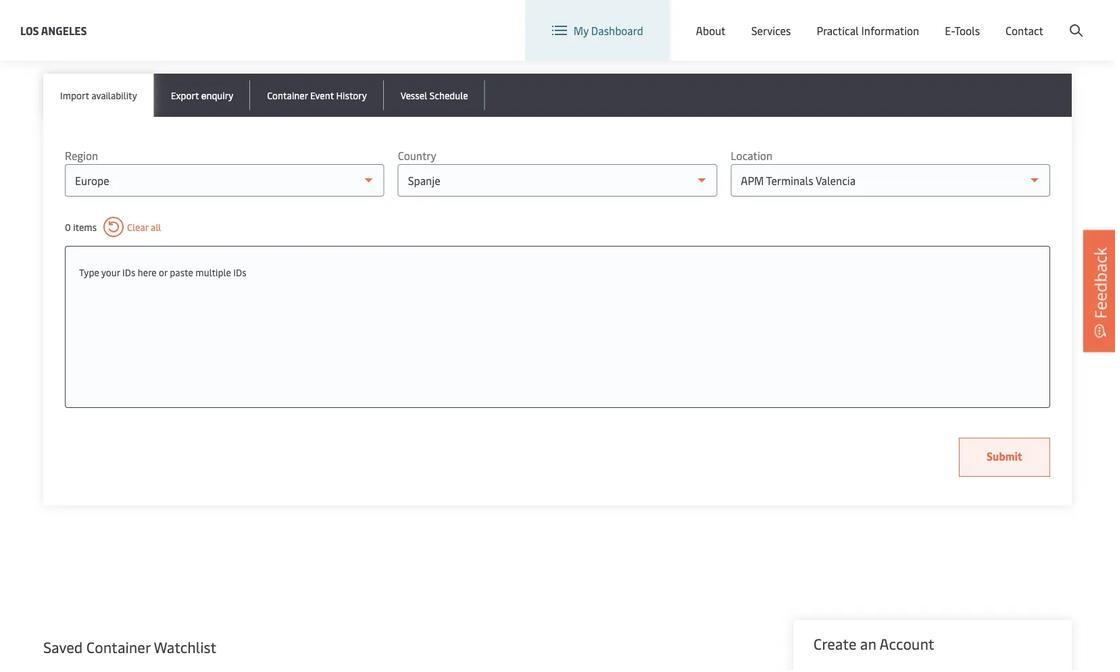 Task type: describe. For each thing, give the bounding box(es) containing it.
clear all button
[[104, 217, 161, 237]]

here
[[138, 266, 157, 279]]

information
[[862, 23, 920, 38]]

practical information button
[[817, 0, 920, 61]]

import availability button
[[43, 74, 154, 117]]

1 vertical spatial container
[[86, 638, 150, 658]]

event
[[310, 89, 334, 101]]

tab list containing import availability
[[43, 74, 1072, 117]]

0 horizontal spatial account
[[880, 634, 935, 654]]

my
[[574, 23, 589, 38]]

switch location
[[735, 13, 812, 27]]

submit button
[[959, 438, 1051, 477]]

los angeles link
[[20, 22, 87, 39]]

or
[[159, 266, 168, 279]]

submit
[[987, 449, 1023, 464]]

1 ids from the left
[[122, 266, 135, 279]]

export
[[171, 89, 199, 101]]

1 horizontal spatial create
[[1016, 13, 1048, 27]]

container inside container event history button
[[267, 89, 308, 101]]

multiple
[[196, 266, 231, 279]]

clear
[[127, 221, 149, 234]]

import
[[60, 89, 89, 101]]

/
[[1009, 13, 1014, 27]]

dashboard
[[591, 23, 644, 38]]

country
[[398, 148, 437, 163]]

los
[[20, 23, 39, 38]]

еnquiry
[[201, 89, 233, 101]]

items
[[73, 221, 97, 234]]

1 vertical spatial location
[[731, 148, 773, 163]]

export еnquiry
[[171, 89, 233, 101]]

vessel schedule button
[[384, 74, 485, 117]]

global menu button
[[825, 0, 930, 40]]

export еnquiry button
[[154, 74, 250, 117]]

global
[[855, 13, 886, 27]]

about
[[696, 23, 726, 38]]

1 horizontal spatial account
[[1050, 13, 1090, 27]]

switch location button
[[713, 12, 812, 27]]

contact button
[[1006, 0, 1044, 61]]

paste
[[170, 266, 193, 279]]

my dashboard
[[574, 23, 644, 38]]

e-tools button
[[945, 0, 980, 61]]

about button
[[696, 0, 726, 61]]

e-tools
[[945, 23, 980, 38]]

region
[[65, 148, 98, 163]]

contact
[[1006, 23, 1044, 38]]



Task type: locate. For each thing, give the bounding box(es) containing it.
create
[[1016, 13, 1048, 27], [814, 634, 857, 654]]

los angeles
[[20, 23, 87, 38]]

0 vertical spatial account
[[1050, 13, 1090, 27]]

0 items
[[65, 221, 97, 234]]

feedback
[[1090, 247, 1112, 319]]

menu
[[889, 13, 916, 27]]

1 vertical spatial create
[[814, 634, 857, 654]]

vessel schedule
[[401, 89, 468, 101]]

saved container watchlist
[[43, 638, 217, 658]]

services button
[[752, 0, 791, 61]]

0 horizontal spatial create
[[814, 634, 857, 654]]

0 vertical spatial create
[[1016, 13, 1048, 27]]

saved
[[43, 638, 83, 658]]

1 vertical spatial account
[[880, 634, 935, 654]]

clear all
[[127, 221, 161, 234]]

an
[[861, 634, 877, 654]]

account right contact dropdown button
[[1050, 13, 1090, 27]]

vessel
[[401, 89, 427, 101]]

create an account
[[814, 634, 935, 654]]

create right /
[[1016, 13, 1048, 27]]

feedback button
[[1084, 230, 1116, 352]]

practical
[[817, 23, 859, 38]]

0 horizontal spatial container
[[86, 638, 150, 658]]

account right an at the bottom right
[[880, 634, 935, 654]]

container event history button
[[250, 74, 384, 117]]

login / create account
[[981, 13, 1090, 27]]

schedule
[[430, 89, 468, 101]]

container left event
[[267, 89, 308, 101]]

services
[[752, 23, 791, 38]]

1 horizontal spatial ids
[[233, 266, 247, 279]]

tools
[[955, 23, 980, 38]]

0 vertical spatial container
[[267, 89, 308, 101]]

e-
[[945, 23, 955, 38]]

angeles
[[41, 23, 87, 38]]

watchlist
[[154, 638, 217, 658]]

switch
[[735, 13, 767, 27]]

ids
[[122, 266, 135, 279], [233, 266, 247, 279]]

availability
[[91, 89, 137, 101]]

my dashboard button
[[552, 0, 644, 61]]

2 ids from the left
[[233, 266, 247, 279]]

container event history
[[267, 89, 367, 101]]

practical information
[[817, 23, 920, 38]]

location
[[770, 13, 812, 27], [731, 148, 773, 163]]

all
[[151, 221, 161, 234]]

import availability
[[60, 89, 137, 101]]

account
[[1050, 13, 1090, 27], [880, 634, 935, 654]]

history
[[336, 89, 367, 101]]

0 horizontal spatial ids
[[122, 266, 135, 279]]

container right saved
[[86, 638, 150, 658]]

0 vertical spatial location
[[770, 13, 812, 27]]

tab list
[[43, 74, 1072, 117]]

create left an at the bottom right
[[814, 634, 857, 654]]

ids right multiple
[[233, 266, 247, 279]]

your
[[101, 266, 120, 279]]

1 horizontal spatial container
[[267, 89, 308, 101]]

0
[[65, 221, 71, 234]]

global menu
[[855, 13, 916, 27]]

ids right your
[[122, 266, 135, 279]]

container
[[267, 89, 308, 101], [86, 638, 150, 658]]

type your ids here or paste multiple ids
[[79, 266, 247, 279]]

login / create account link
[[956, 0, 1090, 40]]

login
[[981, 13, 1007, 27]]

type
[[79, 266, 99, 279]]

location inside button
[[770, 13, 812, 27]]



Task type: vqa. For each thing, say whether or not it's contained in the screenshot.
Feedback BUTTON
yes



